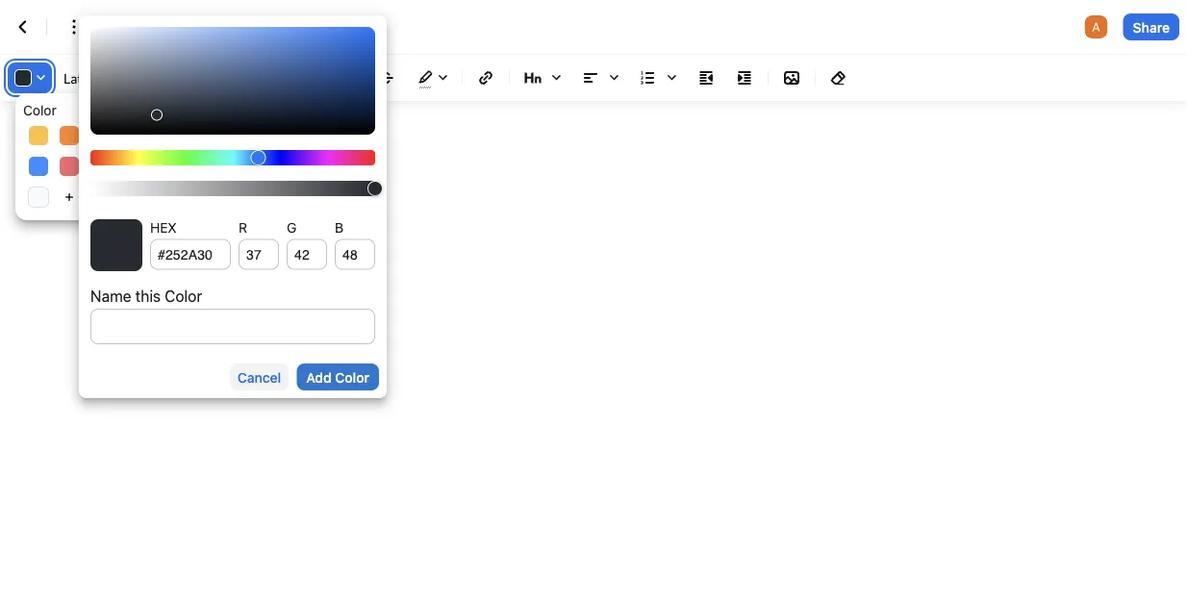 Task type: locate. For each thing, give the bounding box(es) containing it.
2 horizontal spatial color
[[335, 369, 369, 385]]

2 vertical spatial color
[[335, 369, 369, 385]]

yellow option
[[29, 126, 48, 145]]

text highlight image
[[410, 63, 454, 93]]

all notes image
[[12, 15, 35, 38]]

clear style image
[[827, 66, 851, 89]]

red option
[[60, 157, 79, 176]]

black option
[[90, 157, 110, 176]]

color up "yellow" option
[[23, 102, 56, 118]]

color option
[[23, 101, 146, 120]]

None number field
[[239, 239, 279, 270], [287, 239, 327, 270], [335, 239, 375, 270], [239, 239, 279, 270], [287, 239, 327, 270], [335, 239, 375, 270]]

None text field
[[109, 17, 350, 37], [90, 309, 375, 345], [109, 17, 350, 37], [90, 309, 375, 345]]

gray option
[[121, 157, 140, 176]]

color
[[23, 102, 56, 118], [165, 287, 202, 305], [335, 369, 369, 385]]

apple lee image
[[1085, 15, 1108, 38]]

color right add
[[335, 369, 369, 385]]

color right this
[[165, 287, 202, 305]]

0 horizontal spatial color
[[23, 102, 56, 118]]

0 vertical spatial color
[[23, 102, 56, 118]]

add
[[306, 369, 332, 385]]

color list box
[[15, 93, 154, 220]]

color inside option
[[23, 102, 56, 118]]

b
[[335, 219, 344, 235]]

name this color
[[90, 287, 202, 305]]

list image
[[633, 63, 683, 93]]

link image
[[474, 66, 497, 89]]

name
[[90, 287, 131, 305]]

decrease indent image
[[695, 66, 718, 89]]

None text field
[[150, 239, 231, 270]]

1 horizontal spatial color
[[165, 287, 202, 305]]

bold image
[[260, 66, 283, 89]]

black image
[[95, 163, 105, 170]]



Task type: describe. For each thing, give the bounding box(es) containing it.
orange option
[[60, 126, 79, 145]]

cancel
[[237, 369, 281, 385]]

this
[[135, 287, 161, 305]]

underline image
[[337, 66, 360, 89]]

1 vertical spatial color
[[165, 287, 202, 305]]

r
[[239, 219, 247, 235]]

heading image
[[518, 63, 568, 93]]

blue option
[[29, 157, 48, 176]]

increase indent image
[[733, 66, 756, 89]]

color inside button
[[335, 369, 369, 385]]

add color button
[[297, 364, 379, 391]]

insert image image
[[780, 66, 803, 89]]

strikethrough image
[[375, 66, 398, 89]]

hex
[[150, 219, 177, 235]]

green option
[[121, 126, 140, 145]]

font image
[[60, 63, 194, 93]]

cancel button
[[230, 364, 289, 391]]

text align image
[[575, 63, 625, 93]]

purple option
[[90, 126, 110, 145]]

share button
[[1124, 13, 1180, 40]]

add color
[[306, 369, 369, 385]]

g
[[287, 219, 297, 235]]

open image
[[223, 67, 246, 90]]

white option
[[29, 188, 48, 207]]

italic image
[[298, 66, 321, 89]]

more image
[[63, 15, 86, 38]]

share
[[1133, 19, 1170, 35]]



Task type: vqa. For each thing, say whether or not it's contained in the screenshot.
TO inside the the Zoom Events Solutions to host impactful virtual and hybrid experiences. Find a Solution for Every Event
no



